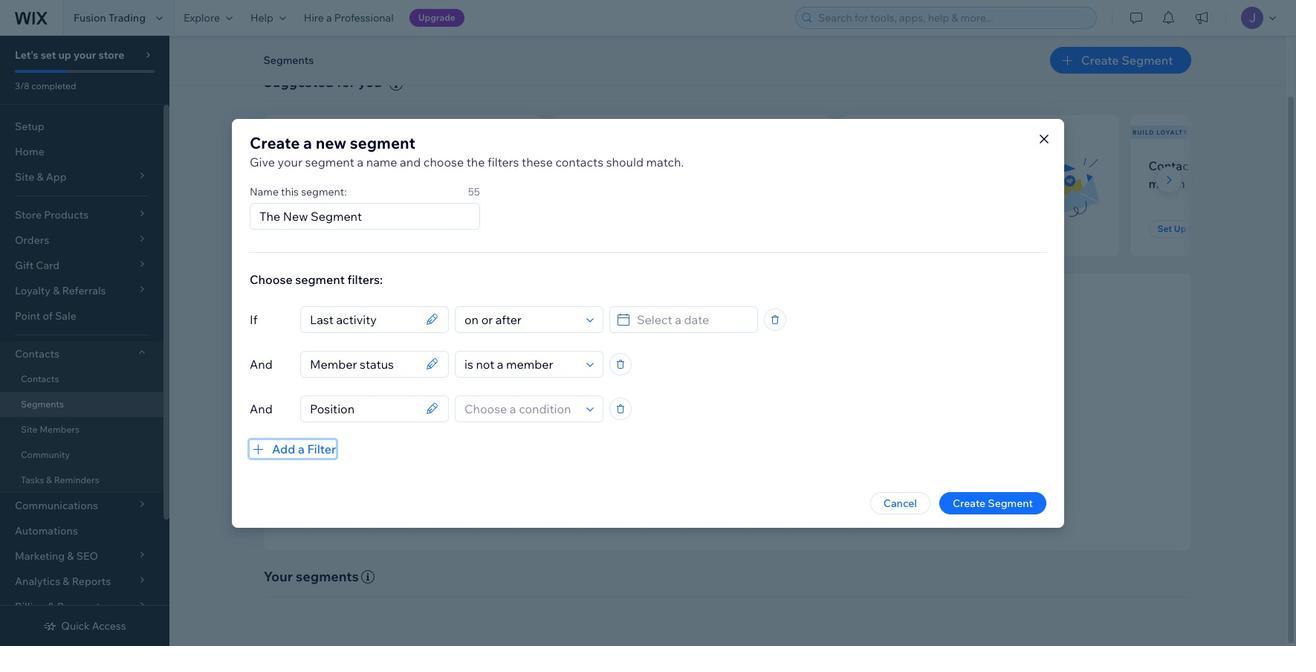 Task type: describe. For each thing, give the bounding box(es) containing it.
tasks & reminders link
[[0, 468, 164, 493]]

mailing
[[389, 176, 430, 191]]

filter
[[307, 441, 336, 456]]

purchase
[[658, 176, 710, 191]]

setup
[[15, 120, 44, 133]]

automatically
[[807, 421, 872, 434]]

community
[[21, 449, 70, 460]]

tasks
[[21, 474, 44, 486]]

of inside reach the right target audience create specific groups of contacts that update automatically
[[691, 421, 701, 434]]

2 set up segment button from the left
[[1149, 220, 1237, 238]]

trading
[[109, 11, 146, 25]]

your segments
[[264, 568, 359, 585]]

yet
[[712, 176, 730, 191]]

1 horizontal spatial create segment
[[1082, 53, 1174, 68]]

segments link
[[0, 392, 164, 417]]

and for choose a condition field for and
[[250, 401, 273, 416]]

home
[[15, 145, 44, 158]]

groups
[[655, 421, 689, 434]]

point
[[15, 309, 40, 323]]

th
[[1289, 158, 1297, 173]]

your
[[264, 568, 293, 585]]

quick access
[[61, 619, 126, 633]]

community link
[[0, 442, 164, 468]]

this
[[281, 185, 299, 198]]

explore
[[184, 11, 220, 25]]

automations link
[[0, 518, 164, 544]]

potential
[[571, 158, 621, 173]]

sale
[[55, 309, 76, 323]]

1 up from the left
[[307, 223, 319, 234]]

Search for tools, apps, help & more... field
[[814, 7, 1092, 28]]

new contacts who recently subscribed to your mailing list
[[281, 158, 449, 191]]

segment:
[[301, 185, 347, 198]]

tasks & reminders
[[21, 474, 99, 486]]

segments for segments link
[[21, 399, 64, 410]]

give
[[250, 154, 275, 169]]

let's set up your store
[[15, 48, 124, 62]]

reach the right target audience create specific groups of contacts that update automatically
[[580, 398, 872, 434]]

cancel
[[884, 496, 917, 510]]

Select a date field
[[633, 307, 753, 332]]

automations
[[15, 524, 78, 538]]

&
[[46, 474, 52, 486]]

reminders
[[54, 474, 99, 486]]

match.
[[647, 154, 684, 169]]

who for purchase
[[685, 158, 709, 173]]

segments for segments button
[[264, 54, 314, 67]]

contacts button
[[0, 341, 164, 367]]

let's
[[15, 48, 38, 62]]

hire a professional link
[[295, 0, 403, 36]]

audience
[[769, 398, 827, 415]]

contacts inside contacts with a birthday th
[[1149, 158, 1200, 173]]

55
[[468, 185, 480, 198]]

new for new subscribers
[[265, 128, 282, 136]]

loyalty
[[1157, 128, 1189, 136]]

filters
[[488, 154, 519, 169]]

segments button
[[256, 49, 321, 71]]

3/8
[[15, 80, 29, 91]]

contacts link
[[0, 367, 164, 392]]

sidebar element
[[0, 36, 170, 646]]

quick
[[61, 619, 90, 633]]

a inside contacts with a birthday th
[[1230, 158, 1236, 173]]

name
[[366, 154, 397, 169]]

suggested
[[264, 74, 334, 91]]

who for your
[[361, 158, 384, 173]]

choose
[[250, 272, 293, 287]]

choose a condition field for and
[[460, 396, 582, 421]]

specific
[[615, 421, 652, 434]]

contacts inside create a new segment give your segment a name and choose the filters these contacts should match.
[[556, 154, 604, 169]]

access
[[92, 619, 126, 633]]

recently
[[387, 158, 433, 173]]

setup link
[[0, 114, 164, 139]]

create segment button for segments
[[1051, 47, 1192, 74]]

set up segment for first set up segment button from right
[[1158, 223, 1228, 234]]

segments
[[296, 568, 359, 585]]

upgrade
[[418, 12, 456, 23]]

Name this segment: field
[[255, 203, 475, 229]]

0 vertical spatial segment
[[350, 133, 416, 152]]

3/8 completed
[[15, 80, 76, 91]]

new
[[316, 133, 347, 152]]

set up segment for 1st set up segment button
[[290, 223, 360, 234]]

and for select an option field
[[250, 357, 273, 371]]

point of sale
[[15, 309, 76, 323]]

site members link
[[0, 417, 164, 442]]

contacts for contacts "popup button"
[[15, 347, 59, 361]]

potential customers who haven't made a purchase yet
[[571, 158, 730, 191]]

fusion trading
[[74, 11, 146, 25]]

set
[[41, 48, 56, 62]]

a inside hire a professional link
[[326, 11, 332, 25]]

point of sale link
[[0, 303, 164, 329]]

site
[[21, 424, 38, 435]]

a inside potential customers who haven't made a purchase yet
[[648, 176, 655, 191]]



Task type: vqa. For each thing, say whether or not it's contained in the screenshot.
Contacts with a birthday th
yes



Task type: locate. For each thing, give the bounding box(es) containing it.
to
[[347, 176, 358, 191]]

1 horizontal spatial set
[[1158, 223, 1173, 234]]

should
[[606, 154, 644, 169]]

0 vertical spatial segments
[[264, 54, 314, 67]]

and down if
[[250, 357, 273, 371]]

a down 'customers'
[[648, 176, 655, 191]]

2 vertical spatial contacts
[[21, 373, 59, 384]]

1 horizontal spatial the
[[670, 398, 691, 415]]

1 vertical spatial and
[[250, 401, 273, 416]]

0 horizontal spatial set up segment button
[[281, 220, 369, 238]]

1 horizontal spatial of
[[691, 421, 701, 434]]

0 horizontal spatial up
[[307, 223, 319, 234]]

new up give on the left top of page
[[265, 128, 282, 136]]

segments inside sidebar element
[[21, 399, 64, 410]]

2 horizontal spatial your
[[361, 176, 386, 191]]

2 choose a condition field from the top
[[460, 396, 582, 421]]

1 and from the top
[[250, 357, 273, 371]]

segment down new
[[305, 154, 355, 169]]

choose a condition field for if
[[460, 307, 582, 332]]

segment
[[350, 133, 416, 152], [305, 154, 355, 169], [295, 272, 345, 287]]

1 vertical spatial segment
[[305, 154, 355, 169]]

0 horizontal spatial contacts
[[309, 158, 358, 173]]

contacts down new
[[309, 158, 358, 173]]

choose a condition field up select an option field
[[460, 307, 582, 332]]

1 horizontal spatial segments
[[264, 54, 314, 67]]

new up subscribed
[[281, 158, 307, 173]]

new for new contacts who recently subscribed to your mailing list
[[281, 158, 307, 173]]

contacts for contacts link
[[21, 373, 59, 384]]

name
[[250, 185, 279, 198]]

0 vertical spatial choose a condition field
[[460, 307, 582, 332]]

0 horizontal spatial the
[[467, 154, 485, 169]]

0 horizontal spatial segments
[[21, 399, 64, 410]]

1 vertical spatial your
[[278, 154, 303, 169]]

your right "to"
[[361, 176, 386, 191]]

1 vertical spatial create segment
[[953, 496, 1034, 510]]

create a new segment give your segment a name and choose the filters these contacts should match.
[[250, 133, 684, 169]]

and up add
[[250, 401, 273, 416]]

a right add
[[298, 441, 305, 456]]

2 and from the top
[[250, 401, 273, 416]]

your
[[74, 48, 96, 62], [278, 154, 303, 169], [361, 176, 386, 191]]

who inside new contacts who recently subscribed to your mailing list
[[361, 158, 384, 173]]

of inside sidebar element
[[43, 309, 53, 323]]

1 horizontal spatial set up segment
[[1158, 223, 1228, 234]]

list
[[432, 176, 449, 191]]

list
[[261, 115, 1297, 256]]

made
[[614, 176, 646, 191]]

the left filters
[[467, 154, 485, 169]]

a left name
[[357, 154, 364, 169]]

0 horizontal spatial create segment
[[953, 496, 1034, 510]]

completed
[[31, 80, 76, 91]]

hire a professional
[[304, 11, 394, 25]]

0 vertical spatial the
[[467, 154, 485, 169]]

your right up
[[74, 48, 96, 62]]

0 horizontal spatial create segment button
[[940, 492, 1047, 514]]

a inside add a filter button
[[298, 441, 305, 456]]

store
[[98, 48, 124, 62]]

your right give on the left top of page
[[278, 154, 303, 169]]

segment up name
[[350, 133, 416, 152]]

create segment
[[1082, 53, 1174, 68], [953, 496, 1034, 510]]

contacts up haven't in the left top of the page
[[556, 154, 604, 169]]

choose
[[424, 154, 464, 169]]

that
[[748, 421, 767, 434]]

with
[[1203, 158, 1227, 173]]

1 set up segment button from the left
[[281, 220, 369, 238]]

1 who from the left
[[361, 158, 384, 173]]

Choose a condition field
[[460, 307, 582, 332], [460, 396, 582, 421]]

set up segment
[[290, 223, 360, 234], [1158, 223, 1228, 234]]

1 horizontal spatial set up segment button
[[1149, 220, 1237, 238]]

0 vertical spatial of
[[43, 309, 53, 323]]

a right hire
[[326, 11, 332, 25]]

2 horizontal spatial contacts
[[703, 421, 745, 434]]

your inside sidebar element
[[74, 48, 96, 62]]

contacts inside "popup button"
[[15, 347, 59, 361]]

update
[[770, 421, 804, 434]]

the up groups
[[670, 398, 691, 415]]

set up segment button down contacts with a birthday th
[[1149, 220, 1237, 238]]

these
[[522, 154, 553, 169]]

list containing new contacts who recently subscribed to your mailing list
[[261, 115, 1297, 256]]

contacts down loyalty
[[1149, 158, 1200, 173]]

2 vertical spatial your
[[361, 176, 386, 191]]

hire
[[304, 11, 324, 25]]

a right with
[[1230, 158, 1236, 173]]

contacts down right
[[703, 421, 745, 434]]

who up purchase
[[685, 158, 709, 173]]

contacts down contacts "popup button"
[[21, 373, 59, 384]]

0 vertical spatial create segment button
[[1051, 47, 1192, 74]]

0 horizontal spatial who
[[361, 158, 384, 173]]

subscribers
[[284, 128, 335, 136]]

1 vertical spatial choose a condition field
[[460, 396, 582, 421]]

contacts with a birthday th
[[1149, 158, 1297, 191]]

add a filter
[[272, 441, 336, 456]]

up down contacts with a birthday th
[[1175, 223, 1187, 234]]

who
[[361, 158, 384, 173], [685, 158, 709, 173]]

suggested for you
[[264, 74, 382, 91]]

1 set from the left
[[290, 223, 305, 234]]

birthday
[[1239, 158, 1286, 173]]

0 horizontal spatial your
[[74, 48, 96, 62]]

choose a condition field down select an option field
[[460, 396, 582, 421]]

segments up the 'suggested'
[[264, 54, 314, 67]]

upgrade button
[[409, 9, 465, 27]]

home link
[[0, 139, 164, 164]]

contacts down point of sale
[[15, 347, 59, 361]]

set up segment down contacts with a birthday th
[[1158, 223, 1228, 234]]

up down segment:
[[307, 223, 319, 234]]

up
[[58, 48, 71, 62]]

reach
[[628, 398, 667, 415]]

1 horizontal spatial who
[[685, 158, 709, 173]]

the inside create a new segment give your segment a name and choose the filters these contacts should match.
[[467, 154, 485, 169]]

1 horizontal spatial contacts
[[556, 154, 604, 169]]

if
[[250, 312, 258, 327]]

name this segment:
[[250, 185, 347, 198]]

1 vertical spatial the
[[670, 398, 691, 415]]

help button
[[242, 0, 295, 36]]

subscribed
[[281, 176, 344, 191]]

set up segment down segment:
[[290, 223, 360, 234]]

target
[[727, 398, 766, 415]]

2 set up segment from the left
[[1158, 223, 1228, 234]]

2 up from the left
[[1175, 223, 1187, 234]]

create inside create a new segment give your segment a name and choose the filters these contacts should match.
[[250, 133, 300, 152]]

customers
[[623, 158, 682, 173]]

right
[[694, 398, 724, 415]]

who inside potential customers who haven't made a purchase yet
[[685, 158, 709, 173]]

the inside reach the right target audience create specific groups of contacts that update automatically
[[670, 398, 691, 415]]

1 choose a condition field from the top
[[460, 307, 582, 332]]

build
[[1133, 128, 1155, 136]]

1 vertical spatial of
[[691, 421, 701, 434]]

create segment button
[[1051, 47, 1192, 74], [940, 492, 1047, 514]]

filters:
[[348, 272, 383, 287]]

0 vertical spatial create segment
[[1082, 53, 1174, 68]]

segment left the filters:
[[295, 272, 345, 287]]

haven't
[[571, 176, 611, 191]]

1 vertical spatial new
[[281, 158, 307, 173]]

2 who from the left
[[685, 158, 709, 173]]

choose segment filters:
[[250, 272, 383, 287]]

1 vertical spatial create segment button
[[940, 492, 1047, 514]]

you
[[358, 74, 382, 91]]

of down right
[[691, 421, 701, 434]]

a left new
[[303, 133, 312, 152]]

Select an option field
[[460, 351, 582, 377]]

segments inside button
[[264, 54, 314, 67]]

new subscribers
[[265, 128, 335, 136]]

professional
[[334, 11, 394, 25]]

set
[[290, 223, 305, 234], [1158, 223, 1173, 234]]

contacts inside new contacts who recently subscribed to your mailing list
[[309, 158, 358, 173]]

members
[[40, 424, 80, 435]]

0 horizontal spatial set up segment
[[290, 223, 360, 234]]

set for 1st set up segment button
[[290, 223, 305, 234]]

segments up site members
[[21, 399, 64, 410]]

contacts
[[1149, 158, 1200, 173], [15, 347, 59, 361], [21, 373, 59, 384]]

help
[[251, 11, 274, 25]]

your inside new contacts who recently subscribed to your mailing list
[[361, 176, 386, 191]]

up
[[307, 223, 319, 234], [1175, 223, 1187, 234]]

1 set up segment from the left
[[290, 223, 360, 234]]

1 vertical spatial contacts
[[15, 347, 59, 361]]

create segment button for cancel
[[940, 492, 1047, 514]]

0 vertical spatial your
[[74, 48, 96, 62]]

create inside reach the right target audience create specific groups of contacts that update automatically
[[580, 421, 612, 434]]

0 horizontal spatial set
[[290, 223, 305, 234]]

fusion
[[74, 11, 106, 25]]

2 set from the left
[[1158, 223, 1173, 234]]

and
[[250, 357, 273, 371], [250, 401, 273, 416]]

for
[[337, 74, 355, 91]]

your inside create a new segment give your segment a name and choose the filters these contacts should match.
[[278, 154, 303, 169]]

cancel button
[[871, 492, 931, 514]]

0 horizontal spatial of
[[43, 309, 53, 323]]

quick access button
[[43, 619, 126, 633]]

1 vertical spatial segments
[[21, 399, 64, 410]]

1 horizontal spatial create segment button
[[1051, 47, 1192, 74]]

add a filter button
[[250, 440, 336, 458]]

0 vertical spatial new
[[265, 128, 282, 136]]

set for first set up segment button from right
[[1158, 223, 1173, 234]]

site members
[[21, 424, 80, 435]]

set up segment button
[[281, 220, 369, 238], [1149, 220, 1237, 238]]

1 horizontal spatial your
[[278, 154, 303, 169]]

2 vertical spatial segment
[[295, 272, 345, 287]]

contacts
[[556, 154, 604, 169], [309, 158, 358, 173], [703, 421, 745, 434]]

contacts inside reach the right target audience create specific groups of contacts that update automatically
[[703, 421, 745, 434]]

0 vertical spatial contacts
[[1149, 158, 1200, 173]]

set up segment button down segment:
[[281, 220, 369, 238]]

and
[[400, 154, 421, 169]]

segments
[[264, 54, 314, 67], [21, 399, 64, 410]]

1 horizontal spatial up
[[1175, 223, 1187, 234]]

new inside new contacts who recently subscribed to your mailing list
[[281, 158, 307, 173]]

of left the sale
[[43, 309, 53, 323]]

None field
[[306, 307, 422, 332], [306, 351, 422, 377], [306, 396, 422, 421], [306, 307, 422, 332], [306, 351, 422, 377], [306, 396, 422, 421]]

who left recently
[[361, 158, 384, 173]]

0 vertical spatial and
[[250, 357, 273, 371]]

a
[[326, 11, 332, 25], [303, 133, 312, 152], [357, 154, 364, 169], [1230, 158, 1236, 173], [648, 176, 655, 191], [298, 441, 305, 456]]



